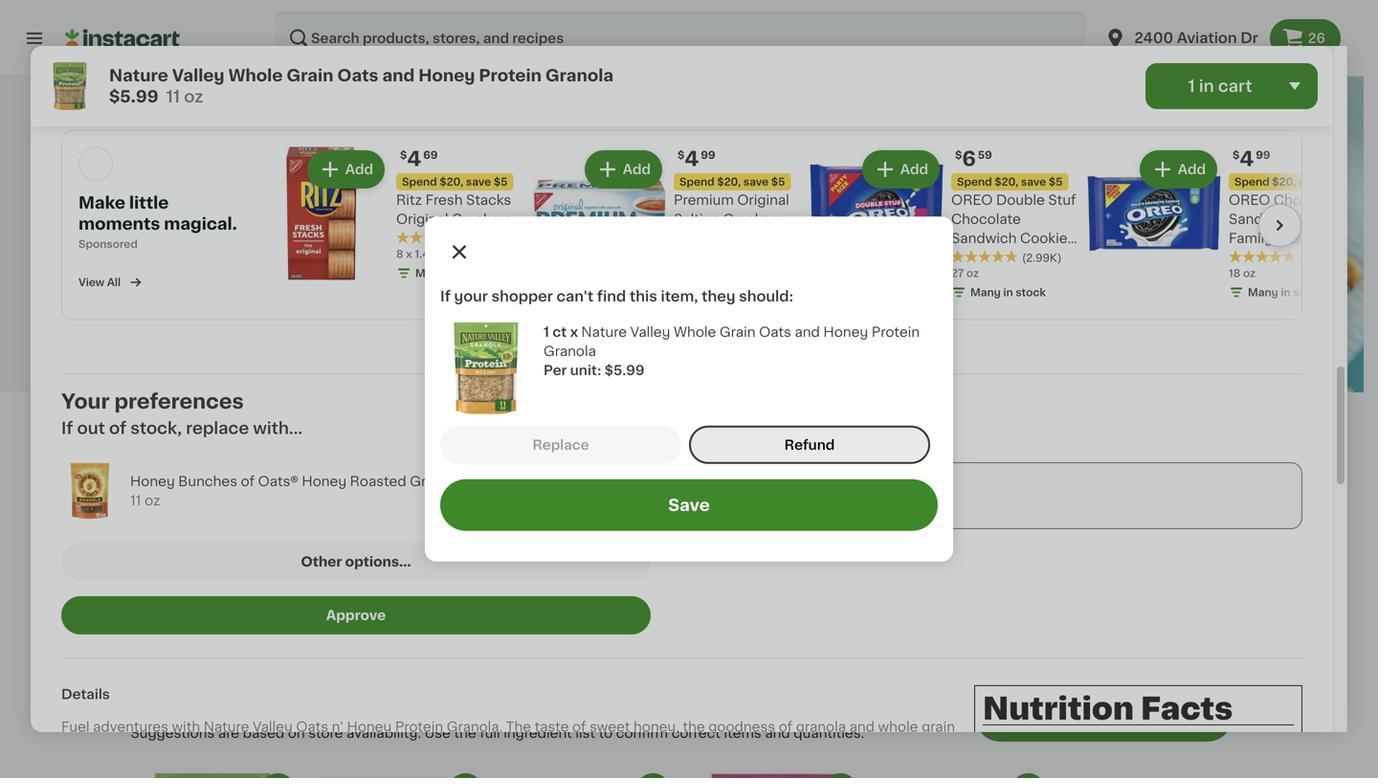 Task type: locate. For each thing, give the bounding box(es) containing it.
spend
[[402, 177, 437, 187], [680, 177, 715, 187], [957, 177, 992, 187], [1235, 177, 1270, 187]]

many in stock down 1.48
[[415, 268, 491, 279]]

whole for nature valley whole grain oats and honey protein granola $5.99 11 oz
[[228, 67, 283, 84]]

your inside save 'dialog'
[[454, 289, 488, 303]]

cereal down made on the left
[[521, 759, 563, 772]]

0 horizontal spatial grain
[[286, 67, 334, 84]]

0 horizontal spatial roasted
[[109, 43, 166, 56]]

2 horizontal spatial bars
[[1164, 43, 1195, 56]]

save dialog
[[425, 217, 953, 562]]

0 horizontal spatial if
[[61, 420, 73, 436]]

18 inside servings 18
[[325, 261, 340, 274]]

3 $ from the left
[[955, 150, 962, 160]]

save for save
[[668, 497, 710, 513]]

add button for oreo chocolate sandwich cookies family size
[[1142, 152, 1216, 187]]

delivery down brookshire's at the left bottom of the page
[[589, 567, 634, 578]]

nutrition
[[983, 694, 1134, 724]]

$20, up premium original saltine crackers
[[717, 177, 741, 187]]

brookshire's image
[[525, 543, 563, 581]]

0 horizontal spatial size
[[991, 251, 1018, 264]]

spend $20, save $5 for chocolate
[[1235, 177, 1340, 187]]

save up double
[[1021, 177, 1046, 187]]

many in stock down the 18 oz
[[1248, 287, 1324, 298]]

to right list
[[599, 726, 613, 740]]

if inside save 'dialog'
[[440, 289, 451, 303]]

nature inside nature valley cashew sweet and salty nut chewy granola bars
[[1108, 4, 1154, 18]]

0 vertical spatial or
[[851, 740, 864, 753]]

99 for premium
[[701, 150, 715, 160]]

sandwich inside oreo double stuf chocolate sandwich cookies party size
[[951, 232, 1017, 245]]

nsored
[[100, 239, 138, 249]]

$5 up stuf
[[1049, 177, 1063, 187]]

-
[[94, 740, 100, 753]]

oats left 'n
[[782, 23, 814, 37]]

4 spend $20, save $5 from the left
[[1235, 177, 1340, 187]]

the right enjoy
[[181, 759, 204, 772]]

aldi link
[[889, 511, 1256, 613]]

add inside button
[[998, 707, 1032, 723]]

oats inside the fuel adventures with nature valley oats n' honey protein granola. the taste of sweet honey, the goodness of granola and whole grain oats - these ingredients kick start your day. the honey granola bites are made with no artificial flavors, artificial colors or high fructose corn syrup. enjoy the resealable bag of granola cereal as a breakfast cereal or trail mix.
[[296, 720, 328, 734]]

artificial down honey,
[[638, 740, 692, 753]]

save for fresh
[[466, 177, 491, 187]]

2 recipe from the left
[[336, 305, 380, 318]]

1 vertical spatial whole
[[674, 325, 716, 339]]

2 oreo from the left
[[1229, 193, 1270, 207]]

sandwich up family
[[1229, 213, 1294, 226]]

if for if your shopper can't find this item, they should:
[[440, 289, 451, 303]]

whole down item,
[[674, 325, 716, 339]]

the left full
[[454, 726, 476, 740]]

1 vertical spatial grain
[[720, 325, 756, 339]]

granola inside nature valley cashew sweet and salty nut chewy granola bars
[[1108, 43, 1161, 56]]

0 horizontal spatial oreo
[[951, 193, 993, 207]]

valley inside the fuel adventures with nature valley oats n' honey protein granola. the taste of sweet honey, the goodness of granola and whole grain oats - these ingredients kick start your day. the honey granola bites are made with no artificial flavors, artificial colors or high fructose corn syrup. enjoy the resealable bag of granola cereal as a breakfast cereal or trail mix.
[[253, 720, 293, 734]]

spend $20, save $5 up premium original saltine crackers
[[680, 177, 785, 187]]

the
[[683, 720, 705, 734], [454, 726, 476, 740], [181, 759, 204, 772]]

add
[[345, 163, 373, 176], [623, 163, 651, 176], [900, 163, 928, 176], [1178, 163, 1206, 176], [998, 707, 1032, 723]]

breakfast
[[455, 759, 518, 772]]

$5 up stacks
[[494, 177, 508, 187]]

artificial
[[638, 740, 692, 753], [748, 740, 802, 753]]

valley for nature valley cashew sweet and salty nut chewy granola bars
[[1158, 4, 1198, 18]]

out
[[77, 420, 105, 436]]

fuel
[[61, 720, 90, 734]]

1 vertical spatial granola
[[430, 740, 480, 753]]

1 $20, from the left
[[440, 177, 463, 187]]

14.4 oz many in stock
[[1108, 79, 1203, 109]]

3 spend from the left
[[957, 177, 992, 187]]

the right day.
[[355, 740, 380, 753]]

delivery for delivery by 1:50pm
[[211, 567, 256, 578]]

1 horizontal spatial bars
[[807, 43, 837, 56]]

4 $20, from the left
[[1272, 177, 1296, 187]]

1 horizontal spatial with
[[586, 740, 615, 753]]

whole inside nature valley whole grain oats and honey protein granola
[[674, 325, 716, 339]]

save recipe
[[299, 305, 380, 318]]

add for ritz fresh stacks original crackers
[[345, 163, 373, 176]]

1 vertical spatial ingredients
[[145, 740, 221, 753]]

are inside the fuel adventures with nature valley oats n' honey protein granola. the taste of sweet honey, the goodness of granola and whole grain oats - these ingredients kick start your day. the honey granola bites are made with no artificial flavors, artificial colors or high fructose corn syrup. enjoy the resealable bag of granola cereal as a breakfast cereal or trail mix.
[[520, 740, 541, 753]]

0 horizontal spatial or
[[566, 759, 580, 772]]

save for chocolate
[[1299, 177, 1324, 187]]

save down servings 18
[[299, 305, 332, 318]]

the up flavors,
[[683, 720, 705, 734]]

x right ct
[[570, 325, 578, 339]]

oreo inside oreo double stuf chocolate sandwich cookies party size
[[951, 193, 993, 207]]

1 horizontal spatial x
[[570, 325, 578, 339]]

size right party
[[991, 251, 1018, 264]]

to left cart
[[1153, 707, 1171, 723]]

as
[[424, 759, 440, 772]]

$20, up 'oreo chocolate sandwich cookies family size'
[[1272, 177, 1296, 187]]

4 add button from the left
[[1142, 152, 1216, 187]]

0 vertical spatial with
[[172, 720, 200, 734]]

I would like my shopper to... text field
[[713, 462, 1303, 529]]

option group containing replace
[[440, 426, 938, 464]]

spend $20, save $5 for double
[[957, 177, 1063, 187]]

2 horizontal spatial the
[[683, 720, 705, 734]]

$ 4 99 for premium
[[678, 149, 715, 169]]

by down brookshire's at the left bottom of the page
[[637, 567, 651, 578]]

size
[[1276, 232, 1304, 245], [991, 251, 1018, 264]]

many in stock down "(90)"
[[499, 79, 575, 90]]

grain for nature valley whole grain oats and honey protein granola
[[720, 325, 756, 339]]

1 horizontal spatial 4
[[685, 149, 699, 169]]

valley up nut
[[1158, 4, 1198, 18]]

1 horizontal spatial delivery
[[589, 567, 634, 578]]

replace button
[[440, 426, 681, 464]]

make
[[78, 195, 125, 211]]

2 by from the left
[[637, 567, 651, 578]]

1 oreo from the left
[[951, 193, 993, 207]]

1 horizontal spatial whole
[[674, 325, 716, 339]]

product group down fructose
[[881, 773, 1046, 778]]

add 5 ingredients to cart button
[[975, 690, 1233, 742]]

save up stacks
[[466, 177, 491, 187]]

99 up 'oreo chocolate sandwich cookies family size'
[[1256, 150, 1271, 160]]

14.4
[[1108, 79, 1131, 90]]

honey inside nature valley whole grain oats and honey protein granola $5.99 11 oz
[[418, 67, 475, 84]]

valley inside nature valley whole grain oats and honey protein granola
[[630, 325, 670, 339]]

0 horizontal spatial recipe
[[199, 305, 243, 318]]

save up premium original saltine crackers
[[744, 177, 769, 187]]

1 vertical spatial cookies
[[1020, 232, 1075, 245]]

$5 up premium original saltine crackers
[[771, 177, 785, 187]]

recipe for save recipe
[[336, 305, 380, 318]]

granola up colors
[[796, 720, 846, 734]]

spend up ritz at the top left of the page
[[402, 177, 437, 187]]

save inside button
[[668, 497, 710, 513]]

1 horizontal spatial roasted
[[350, 475, 406, 488]]

4 $ from the left
[[1233, 150, 1240, 160]]

syrup.
[[95, 759, 137, 772]]

99
[[701, 150, 715, 160], [1256, 150, 1271, 160]]

protein inside the fuel adventures with nature valley oats n' honey protein granola. the taste of sweet honey, the goodness of granola and whole grain oats - these ingredients kick start your day. the honey granola bites are made with no artificial flavors, artificial colors or high fructose corn syrup. enjoy the resealable bag of granola cereal as a breakfast cereal or trail mix.
[[395, 720, 443, 734]]

valley inside nature valley oats 'n honey crunchy granola bars
[[739, 23, 779, 37]]

or left 'high'
[[851, 740, 864, 753]]

0 horizontal spatial delivery
[[211, 567, 256, 578]]

crackers down premium
[[723, 213, 783, 226]]

stuf
[[1048, 193, 1076, 207]]

oats® right instacart logo
[[189, 23, 230, 37]]

1 spend $20, save $5 from the left
[[402, 177, 508, 187]]

2 horizontal spatial protein
[[872, 325, 920, 339]]

0 horizontal spatial chocolate
[[951, 213, 1021, 226]]

grain left (1.06k)
[[286, 67, 334, 84]]

product group down the resealable
[[131, 773, 295, 778]]

bars inside nature valley oats 'n honey crunchy granola bars
[[807, 43, 837, 56]]

11 oz
[[271, 79, 295, 90]]

your left shopper
[[454, 289, 488, 303]]

nature for nature valley cashew sweet and salty nut chewy granola bars
[[1108, 4, 1154, 18]]

valley inside nature valley whole grain oats and honey protein granola $5.99 11 oz
[[172, 67, 225, 84]]

0 horizontal spatial x
[[406, 249, 412, 259]]

add button for premium original saltine crackers
[[586, 152, 660, 187]]

oats
[[782, 23, 814, 37], [337, 67, 379, 84], [759, 325, 791, 339], [296, 720, 328, 734]]

if for if out of stock, replace with...
[[61, 420, 73, 436]]

18 down family
[[1229, 268, 1241, 279]]

nature inside nature valley whole grain oats and honey protein granola $5.99 11 oz
[[109, 67, 168, 84]]

0 horizontal spatial crackers
[[452, 213, 512, 226]]

1 vertical spatial size
[[991, 251, 1018, 264]]

2 spend from the left
[[680, 177, 715, 187]]

family
[[1229, 232, 1273, 245]]

$20, for chocolate
[[1272, 177, 1296, 187]]

3 $5 from the left
[[1049, 177, 1063, 187]]

$ 4 99 up premium
[[678, 149, 715, 169]]

granola inside nature valley whole grain oats and honey protein granola $5.99 11 oz
[[545, 67, 614, 84]]

0 horizontal spatial to
[[599, 726, 613, 740]]

oats® down with... at bottom
[[258, 475, 298, 488]]

18
[[325, 261, 340, 274], [1229, 268, 1241, 279]]

container
[[1089, 731, 1157, 745]]

2 $ 4 99 from the left
[[1233, 149, 1271, 169]]

1 horizontal spatial sandwich
[[1229, 213, 1294, 226]]

oats down should: on the right top of page
[[759, 325, 791, 339]]

spend $20, save $5 for original
[[680, 177, 785, 187]]

2 add button from the left
[[586, 152, 660, 187]]

8 x 1.48 oz
[[396, 249, 452, 259]]

$ up premium
[[678, 150, 685, 160]]

to
[[1153, 707, 1171, 723], [599, 726, 613, 740]]

1 crackers from the left
[[452, 213, 512, 226]]

sweet
[[590, 720, 630, 734]]

stock down (863)
[[1173, 98, 1203, 109]]

nature up "kick"
[[204, 720, 249, 734]]

valley for nature valley whole grain oats and honey protein granola $5.99 11 oz
[[172, 67, 225, 84]]

0 horizontal spatial by
[[259, 567, 273, 578]]

can't
[[557, 289, 594, 303]]

stock inside 14.4 oz many in stock
[[1173, 98, 1203, 109]]

refund button
[[689, 426, 930, 464]]

spend up premium
[[680, 177, 715, 187]]

$ for oreo chocolate sandwich cookies family size
[[1233, 150, 1240, 160]]

spend for oreo chocolate sandwich cookies family size
[[1235, 177, 1270, 187]]

0 vertical spatial ingredients
[[1051, 707, 1149, 723]]

nature up crunchy
[[690, 23, 735, 37]]

4 for premium
[[685, 149, 699, 169]]

11 inside nature valley whole grain oats and honey protein granola $5.99 11 oz
[[166, 89, 180, 105]]

0 vertical spatial 5
[[1036, 707, 1047, 723]]

2 99 from the left
[[1256, 150, 1271, 160]]

4 left 69
[[407, 149, 421, 169]]

0 horizontal spatial cereal
[[380, 759, 421, 772]]

and inside nature valley cashew sweet and salty nut chewy granola bars
[[1108, 23, 1134, 37]]

1 horizontal spatial are
[[520, 740, 541, 753]]

product group down trail
[[506, 773, 670, 778]]

x inside save 'dialog'
[[570, 325, 578, 339]]

protein
[[479, 67, 542, 84], [872, 325, 920, 339], [395, 720, 443, 734]]

your preferences
[[61, 391, 244, 412]]

1 spend from the left
[[402, 177, 437, 187]]

3 add button from the left
[[864, 152, 938, 187]]

the
[[506, 720, 531, 734], [355, 740, 380, 753]]

3 product group from the left
[[506, 773, 670, 778]]

crackers inside premium original saltine crackers
[[723, 213, 783, 226]]

1 vertical spatial save
[[668, 497, 710, 513]]

add for oreo double stuf chocolate sandwich cookies party size
[[900, 163, 928, 176]]

chocolate down double
[[951, 213, 1021, 226]]

many down instacart logo
[[80, 80, 111, 91]]

1 by from the left
[[259, 567, 273, 578]]

spend up 'oreo chocolate sandwich cookies family size'
[[1235, 177, 1270, 187]]

oreo chocolate sandwich cookies family size
[[1229, 193, 1353, 245]]

valley for nature valley oats 'n honey crunchy granola bars
[[739, 23, 779, 37]]

0 horizontal spatial artificial
[[638, 740, 692, 753]]

69
[[423, 150, 438, 160]]

calories
[[388, 245, 433, 256]]

0 vertical spatial $5.99
[[109, 89, 158, 105]]

cookies up (4.28k)
[[1298, 213, 1353, 226]]

1 horizontal spatial save
[[668, 497, 710, 513]]

$ left 69
[[400, 150, 407, 160]]

honey inside the fuel adventures with nature valley oats n' honey protein granola. the taste of sweet honey, the goodness of granola and whole grain oats - these ingredients kick start your day. the honey granola bites are made with no artificial flavors, artificial colors or high fructose corn syrup. enjoy the resealable bag of granola cereal as a breakfast cereal or trail mix.
[[347, 720, 392, 734]]

2 4 from the left
[[685, 149, 699, 169]]

granola bars image
[[682, 77, 1364, 392]]

1 add button from the left
[[309, 152, 383, 187]]

crackers
[[452, 213, 512, 226], [723, 213, 783, 226]]

0 horizontal spatial oats®
[[189, 23, 230, 37]]

2 spend $20, save $5 from the left
[[680, 177, 785, 187]]

0 horizontal spatial $5.99
[[109, 89, 158, 105]]

1 4 from the left
[[407, 149, 421, 169]]

save for double
[[1021, 177, 1046, 187]]

0 vertical spatial roasted
[[109, 43, 166, 56]]

6
[[962, 149, 976, 169]]

1 horizontal spatial ingredients
[[1051, 707, 1149, 723]]

1 horizontal spatial grain
[[720, 325, 756, 339]]

honey,
[[634, 720, 679, 734]]

0 horizontal spatial save
[[299, 305, 332, 318]]

0 vertical spatial size
[[1276, 232, 1304, 245]]

1 horizontal spatial protein
[[479, 67, 542, 84]]

18 oz
[[1229, 268, 1256, 279]]

1 vertical spatial honey bunches of oats® honey roasted granola 11 oz
[[130, 475, 462, 507]]

0 horizontal spatial granola
[[326, 759, 376, 772]]

delivery
[[211, 567, 256, 578], [589, 567, 634, 578]]

chocolate up (4.28k)
[[1274, 193, 1344, 207]]

1 horizontal spatial 99
[[1256, 150, 1271, 160]]

oats®
[[189, 23, 230, 37], [258, 475, 298, 488]]

by left 1:50pm
[[259, 567, 273, 578]]

save inside "button"
[[299, 305, 332, 318]]

1 recipe from the left
[[199, 305, 243, 318]]

18 down servings
[[325, 261, 340, 274]]

with up enjoy
[[172, 720, 200, 734]]

oz inside 14.4 oz many in stock
[[1133, 79, 1146, 90]]

$5.99 right unit:
[[605, 363, 645, 377]]

many down 1.48
[[415, 268, 446, 279]]

0 horizontal spatial sandwich
[[951, 232, 1017, 245]]

4 $5 from the left
[[1326, 177, 1340, 187]]

2 delivery from the left
[[589, 567, 634, 578]]

0 vertical spatial chocolate
[[1274, 193, 1344, 207]]

$20, up 'fresh'
[[440, 177, 463, 187]]

protein inside nature valley whole grain oats and honey protein granola
[[872, 325, 920, 339]]

1 horizontal spatial by
[[637, 567, 651, 578]]

grain inside nature valley whole grain oats and honey protein granola $5.99 11 oz
[[286, 67, 334, 84]]

0 vertical spatial bunches
[[109, 23, 168, 37]]

2 crackers from the left
[[723, 213, 783, 226]]

2 save from the left
[[744, 177, 769, 187]]

1 horizontal spatial crackers
[[723, 213, 783, 226]]

0 horizontal spatial 18
[[325, 261, 340, 274]]

grain inside nature valley whole grain oats and honey protein granola
[[720, 325, 756, 339]]

ingredients up "container"
[[1051, 707, 1149, 723]]

1 vertical spatial chocolate
[[951, 213, 1021, 226]]

4 up 'oreo chocolate sandwich cookies family size'
[[1240, 149, 1254, 169]]

0 horizontal spatial whole
[[228, 67, 283, 84]]

(863)
[[1179, 64, 1208, 74]]

2 product group from the left
[[318, 773, 483, 778]]

1
[[544, 325, 549, 339]]

nature valley whole grain oats and honey protein granola
[[544, 325, 920, 358]]

oreo down "$ 6 59"
[[951, 193, 993, 207]]

4 spend from the left
[[1235, 177, 1270, 187]]

and inside nature valley whole grain oats and honey protein granola $5.99 11 oz
[[382, 67, 415, 84]]

many in stock down 27 oz
[[971, 287, 1046, 298]]

per
[[544, 363, 567, 377]]

$5
[[494, 177, 508, 187], [771, 177, 785, 187], [1049, 177, 1063, 187], [1326, 177, 1340, 187]]

0 horizontal spatial bars
[[280, 151, 362, 185]]

valley for nature valley whole grain oats and honey protein granola
[[630, 325, 670, 339]]

nature inside nature valley whole grain oats and honey protein granola
[[581, 325, 627, 339]]

nature for nature valley whole grain oats and honey protein granola
[[581, 325, 627, 339]]

0 vertical spatial cookies
[[1298, 213, 1353, 226]]

1 horizontal spatial the
[[506, 720, 531, 734]]

0 horizontal spatial original
[[396, 213, 448, 226]]

nature for nature valley oats 'n honey crunchy granola bars
[[690, 23, 735, 37]]

protein inside nature valley whole grain oats and honey protein granola $5.99 11 oz
[[479, 67, 542, 84]]

1 horizontal spatial size
[[1276, 232, 1304, 245]]

granola up a
[[430, 740, 480, 753]]

in
[[532, 79, 542, 90], [113, 80, 123, 91], [1161, 98, 1170, 109], [448, 268, 458, 279], [1003, 287, 1013, 298], [1281, 287, 1291, 298], [271, 440, 298, 467]]

ingredients up enjoy
[[145, 740, 221, 753]]

0 vertical spatial your
[[454, 289, 488, 303]]

0 vertical spatial sandwich
[[1229, 213, 1294, 226]]

1 vertical spatial original
[[396, 213, 448, 226]]

oz
[[494, 60, 506, 70], [73, 61, 85, 72], [282, 79, 295, 90], [1133, 79, 1146, 90], [184, 89, 203, 105], [439, 249, 452, 259], [967, 268, 979, 279], [1243, 268, 1256, 279], [145, 494, 160, 507]]

spend $20, save $5 up 'oreo chocolate sandwich cookies family size'
[[1235, 177, 1340, 187]]

special
[[713, 420, 775, 436]]

1 99 from the left
[[701, 150, 715, 160]]

save
[[299, 305, 332, 318], [668, 497, 710, 513]]

4 save from the left
[[1299, 177, 1324, 187]]

0 horizontal spatial your
[[289, 740, 320, 753]]

1 horizontal spatial oats®
[[258, 475, 298, 488]]

5
[[1036, 707, 1047, 723], [983, 731, 992, 745]]

1 horizontal spatial $5.99
[[605, 363, 645, 377]]

or
[[851, 740, 864, 753], [566, 759, 580, 772]]

recipe inside "button"
[[336, 305, 380, 318]]

nature
[[1108, 4, 1154, 18], [690, 23, 735, 37], [109, 67, 168, 84], [581, 325, 627, 339], [204, 720, 249, 734]]

protein for nature valley whole grain oats and honey protein granola $5.99 11 oz
[[479, 67, 542, 84]]

product group
[[131, 773, 295, 778], [318, 773, 483, 778], [506, 773, 670, 778], [693, 773, 858, 778], [881, 773, 1046, 778]]

0 horizontal spatial 4
[[407, 149, 421, 169]]

cookies inside 'oreo chocolate sandwich cookies family size'
[[1298, 213, 1353, 226]]

delivery left 1:50pm
[[211, 567, 256, 578]]

1 horizontal spatial original
[[737, 193, 789, 207]]

2 $20, from the left
[[717, 177, 741, 187]]

option group
[[440, 426, 938, 464]]

spend for ritz fresh stacks original crackers
[[402, 177, 437, 187]]

1 product group from the left
[[131, 773, 295, 778]]

fresh
[[426, 193, 463, 207]]

options...
[[345, 555, 411, 569]]

5 left servings
[[983, 731, 992, 745]]

$ for ritz fresh stacks original crackers
[[400, 150, 407, 160]]

cereal down honey
[[380, 759, 421, 772]]

if down 8 x 1.48 oz
[[440, 289, 451, 303]]

1 vertical spatial your
[[289, 740, 320, 753]]

oats left n'
[[296, 720, 328, 734]]

1 vertical spatial with
[[586, 740, 615, 753]]

$ inside "$ 6 59"
[[955, 150, 962, 160]]

magical.
[[164, 216, 237, 232]]

1 $5 from the left
[[494, 177, 508, 187]]

if left out
[[61, 420, 73, 436]]

$ inside $ 4 69
[[400, 150, 407, 160]]

grain down they
[[720, 325, 756, 339]]

4 for ritz
[[407, 149, 421, 169]]

1 vertical spatial x
[[570, 325, 578, 339]]

size inside oreo double stuf chocolate sandwich cookies party size
[[991, 251, 1018, 264]]

oats right 11 oz on the top of page
[[337, 67, 379, 84]]

1 horizontal spatial cereal
[[521, 759, 563, 772]]

replace
[[532, 438, 589, 451]]

2 $5 from the left
[[771, 177, 785, 187]]

on
[[288, 726, 305, 740]]

spend $20, save $5 up 'fresh'
[[402, 177, 508, 187]]

homes
[[230, 209, 279, 223]]

enjoy
[[140, 759, 178, 772]]

original right premium
[[737, 193, 789, 207]]

1 $ from the left
[[400, 150, 407, 160]]

2 vertical spatial protein
[[395, 720, 443, 734]]

whole inside nature valley whole grain oats and honey protein granola $5.99 11 oz
[[228, 67, 283, 84]]

sandwich up party
[[951, 232, 1017, 245]]

granola inside nature valley oats 'n honey crunchy granola bars
[[751, 43, 803, 56]]

$5.99 down instacart logo
[[109, 89, 158, 105]]

0 vertical spatial to
[[1153, 707, 1171, 723]]

0 horizontal spatial the
[[355, 740, 380, 753]]

store
[[308, 726, 343, 740]]

1 delivery from the left
[[211, 567, 256, 578]]

1 vertical spatial to
[[599, 726, 613, 740]]

3 save from the left
[[1021, 177, 1046, 187]]

bars down 'n
[[807, 43, 837, 56]]

stores
[[169, 472, 211, 485]]

valley inside nature valley cashew sweet and salty nut chewy granola bars
[[1158, 4, 1198, 18]]

nature valley cashew sweet and salty nut chewy granola bars
[[1108, 4, 1300, 56]]

0 vertical spatial grain
[[286, 67, 334, 84]]

save for save recipe
[[299, 305, 332, 318]]

day.
[[323, 740, 352, 753]]

recipe inside 'button'
[[199, 305, 243, 318]]

cart
[[1175, 707, 1210, 723]]

27 oz
[[951, 268, 979, 279]]

save up 'oreo chocolate sandwich cookies family size'
[[1299, 177, 1324, 187]]

bars up 'gardens'
[[280, 151, 362, 185]]

1 vertical spatial 5
[[983, 731, 992, 745]]

available
[[131, 440, 265, 467]]

1 save from the left
[[466, 177, 491, 187]]

artificial down goodness
[[748, 740, 802, 753]]

1 horizontal spatial chocolate
[[1274, 193, 1344, 207]]

2 $ from the left
[[678, 150, 685, 160]]

$ left 59
[[955, 150, 962, 160]]

are left based
[[218, 726, 239, 740]]

3 $20, from the left
[[995, 177, 1019, 187]]

with up trail
[[586, 740, 615, 753]]

$ for premium original saltine crackers
[[678, 150, 685, 160]]

nature inside nature valley oats 'n honey crunchy granola bars
[[690, 23, 735, 37]]

cashew
[[1201, 4, 1255, 18]]

0 horizontal spatial cookies
[[1020, 232, 1075, 245]]

26 button
[[1270, 19, 1341, 57]]

stock down (2.99k)
[[1016, 287, 1046, 298]]

the up bites
[[506, 720, 531, 734]]

brookshire's
[[579, 546, 683, 562]]

servings
[[996, 731, 1057, 745]]

are down 'taste'
[[520, 740, 541, 753]]

1 $ 4 99 from the left
[[678, 149, 715, 169]]

$5 up 'oreo chocolate sandwich cookies family size'
[[1326, 177, 1340, 187]]

recipe
[[199, 305, 243, 318], [336, 305, 380, 318]]

honey
[[61, 23, 106, 37], [833, 23, 878, 37], [61, 43, 106, 56], [418, 67, 475, 84], [824, 325, 868, 339], [130, 475, 175, 488], [302, 475, 347, 488], [347, 720, 392, 734]]

ritz
[[396, 193, 422, 207]]

3 spend $20, save $5 from the left
[[957, 177, 1063, 187]]

0 horizontal spatial are
[[218, 726, 239, 740]]

made
[[545, 740, 583, 753]]

oreo inside 'oreo chocolate sandwich cookies family size'
[[1229, 193, 1270, 207]]

5 up servings
[[1036, 707, 1047, 723]]

many down 14.4
[[1128, 98, 1158, 109]]

3 4 from the left
[[1240, 149, 1254, 169]]

bars inside nature valley cashew sweet and salty nut chewy granola bars
[[1164, 43, 1195, 56]]

0 horizontal spatial ingredients
[[145, 740, 221, 753]]



Task type: vqa. For each thing, say whether or not it's contained in the screenshot.
Milk inside Ghirardelli Milk Chocolate Squares with Caramel Filling 5.32 oz
no



Task type: describe. For each thing, give the bounding box(es) containing it.
to inside button
[[1153, 707, 1171, 723]]

oats inside nature valley whole grain oats and honey protein granola $5.99 11 oz
[[337, 67, 379, 84]]

$5 for ritz fresh stacks original crackers
[[494, 177, 508, 187]]

$20, for original
[[717, 177, 741, 187]]

nutrition facts
[[983, 694, 1233, 724]]

granola.
[[447, 720, 503, 734]]

add button for ritz fresh stacks original crackers
[[309, 152, 383, 187]]

2 cereal from the left
[[521, 759, 563, 772]]

your
[[61, 391, 110, 412]]

save for original
[[744, 177, 769, 187]]

honey
[[384, 740, 426, 753]]

spend for oreo double stuf chocolate sandwich cookies party size
[[957, 177, 992, 187]]

nature valley oats 'n honey crunchy granola bars
[[690, 23, 878, 56]]

many in stock for oreo chocolate sandwich cookies family size
[[1248, 287, 1324, 298]]

items
[[724, 726, 762, 740]]

and inside the fuel adventures with nature valley oats n' honey protein granola. the taste of sweet honey, the goodness of granola and whole grain oats - these ingredients kick start your day. the honey granola bites are made with no artificial flavors, artificial colors or high fructose corn syrup. enjoy the resealable bag of granola cereal as a breakfast cereal or trail mix.
[[849, 720, 875, 734]]

honey inside nature valley oats 'n honey crunchy granola bars
[[833, 23, 878, 37]]

chocolate inside oreo double stuf chocolate sandwich cookies party size
[[951, 213, 1021, 226]]

spend for premium original saltine crackers
[[680, 177, 715, 187]]

party
[[951, 251, 987, 264]]

oreo for 6
[[951, 193, 993, 207]]

save button
[[440, 479, 938, 531]]

add for oreo chocolate sandwich cookies family size
[[1178, 163, 1206, 176]]

moments
[[78, 216, 160, 232]]

2 artificial from the left
[[748, 740, 802, 753]]

all
[[107, 277, 121, 288]]

availability.
[[346, 726, 421, 740]]

per
[[1061, 731, 1085, 745]]

preferences
[[114, 391, 244, 412]]

many down the 18 oz
[[1248, 287, 1278, 298]]

99 for oreo
[[1256, 150, 1271, 160]]

ct
[[553, 325, 567, 339]]

approve button
[[61, 596, 651, 635]]

share
[[156, 305, 195, 318]]

other
[[301, 555, 342, 569]]

1 horizontal spatial the
[[454, 726, 476, 740]]

this
[[630, 289, 657, 303]]

$5 for oreo double stuf chocolate sandwich cookies party size
[[1049, 177, 1063, 187]]

premium
[[674, 193, 734, 207]]

no
[[618, 740, 635, 753]]

granola bars
[[131, 151, 362, 185]]

0 horizontal spatial with
[[172, 720, 200, 734]]

many down the 12 oz
[[499, 79, 530, 90]]

many inside 14.4 oz many in stock
[[1128, 98, 1158, 109]]

if out of stock, replace with...
[[61, 420, 303, 436]]

by for 1:50pm
[[259, 567, 273, 578]]

spend $20, save $5 for fresh
[[402, 177, 508, 187]]

$5 for premium original saltine crackers
[[771, 177, 785, 187]]

if your shopper can't find this item, they should:
[[440, 289, 793, 303]]

4 product group from the left
[[693, 773, 858, 778]]

delivery by 1:50pm link
[[131, 511, 498, 613]]

0 horizontal spatial the
[[181, 759, 204, 772]]

trail
[[583, 759, 609, 772]]

1:55pm
[[653, 567, 693, 578]]

in inside available in shop stores nearby.
[[271, 440, 298, 467]]

$ for oreo double stuf chocolate sandwich cookies party size
[[955, 150, 962, 160]]

cookies inside oreo double stuf chocolate sandwich cookies party size
[[1020, 232, 1075, 245]]

granola inside nature valley whole grain oats and honey protein granola
[[544, 344, 596, 358]]

based
[[243, 726, 285, 740]]

nature inside the fuel adventures with nature valley oats n' honey protein granola. the taste of sweet honey, the goodness of granola and whole grain oats - these ingredients kick start your day. the honey granola bites are made with no artificial flavors, artificial colors or high fructose corn syrup. enjoy the resealable bag of granola cereal as a breakfast cereal or trail mix.
[[204, 720, 249, 734]]

servings per container
[[996, 731, 1157, 745]]

$20, for double
[[995, 177, 1019, 187]]

nabisco image
[[78, 146, 113, 181]]

time
[[168, 245, 192, 256]]

make little moments magical. spo nsored
[[78, 195, 237, 249]]

unit:
[[570, 363, 601, 377]]

original inside ritz fresh stacks original crackers
[[396, 213, 448, 226]]

option group inside save 'dialog'
[[440, 426, 938, 464]]

fuel adventures with nature valley oats n' honey protein granola. the taste of sweet honey, the goodness of granola and whole grain oats - these ingredients kick start your day. the honey granola bites are made with no artificial flavors, artificial colors or high fructose corn syrup. enjoy the resealable bag of granola cereal as a breakfast cereal or trail mix.
[[61, 720, 957, 772]]

stock down instacart logo
[[126, 80, 156, 91]]

0 horizontal spatial bunches
[[109, 23, 168, 37]]

1 vertical spatial oats®
[[258, 475, 298, 488]]

save recipe button
[[274, 302, 380, 321]]

size inside 'oreo chocolate sandwich cookies family size'
[[1276, 232, 1304, 245]]

saltine
[[674, 213, 720, 226]]

high
[[868, 740, 897, 753]]

grain
[[922, 720, 955, 734]]

instructions
[[779, 420, 880, 436]]

add 5 ingredients to cart
[[998, 707, 1210, 723]]

oats inside nature valley whole grain oats and honey protein granola
[[759, 325, 791, 339]]

by for 1:55pm
[[637, 567, 651, 578]]

full
[[480, 726, 500, 740]]

$20, for fresh
[[440, 177, 463, 187]]

other options... button
[[61, 543, 651, 581]]

add for premium original saltine crackers
[[623, 163, 651, 176]]

1:50pm
[[275, 567, 315, 578]]

ingredients inside the fuel adventures with nature valley oats n' honey protein granola. the taste of sweet honey, the goodness of granola and whole grain oats - these ingredients kick start your day. the honey granola bites are made with no artificial flavors, artificial colors or high fructose corn syrup. enjoy the resealable bag of granola cereal as a breakfast cereal or trail mix.
[[145, 740, 221, 753]]

should:
[[739, 289, 793, 303]]

in inside 14.4 oz many in stock
[[1161, 98, 1170, 109]]

special instructions
[[713, 420, 880, 436]]

1 vertical spatial the
[[355, 740, 380, 753]]

honey bunches of oats® honey roasted granola image
[[61, 462, 119, 520]]

oz inside nature valley whole grain oats and honey protein granola $5.99 11 oz
[[184, 89, 203, 105]]

nature valley whole grain oats and honey protein granola $5.99 11 oz
[[109, 67, 614, 105]]

$5 for oreo chocolate sandwich cookies family size
[[1326, 177, 1340, 187]]

recipe for share recipe
[[199, 305, 243, 318]]

$4.99
[[601, 483, 651, 499]]

whole for nature valley whole grain oats and honey protein granola
[[674, 325, 716, 339]]

your inside the fuel adventures with nature valley oats n' honey protein granola. the taste of sweet honey, the goodness of granola and whole grain oats - these ingredients kick start your day. the honey granola bites are made with no artificial flavors, artificial colors or high fructose corn syrup. enjoy the resealable bag of granola cereal as a breakfast cereal or trail mix.
[[289, 740, 320, 753]]

sweet
[[1258, 4, 1300, 18]]

8
[[396, 249, 403, 259]]

ingredient
[[504, 726, 572, 740]]

add button for oreo double stuf chocolate sandwich cookies party size
[[864, 152, 938, 187]]

they
[[702, 289, 736, 303]]

crackers inside ritz fresh stacks original crackers
[[452, 213, 512, 226]]

oreo for 4
[[1229, 193, 1270, 207]]

stock,
[[130, 420, 182, 436]]

protein for nature valley whole grain oats and honey protein granola
[[872, 325, 920, 339]]

stock down ritz fresh stacks original crackers
[[461, 268, 491, 279]]

ingredients inside button
[[1051, 707, 1149, 723]]

original inside premium original saltine crackers
[[737, 193, 789, 207]]

0 vertical spatial oats®
[[189, 23, 230, 37]]

correct
[[672, 726, 721, 740]]

share recipe
[[156, 305, 243, 318]]

refund
[[785, 438, 835, 451]]

0 vertical spatial granola
[[796, 720, 846, 734]]

59
[[978, 150, 992, 160]]

1 horizontal spatial or
[[851, 740, 864, 753]]

many down 27 oz
[[971, 287, 1001, 298]]

aldi image
[[904, 543, 942, 581]]

$ 4 99 for oreo
[[1233, 149, 1271, 169]]

better
[[183, 209, 227, 223]]

2 vertical spatial granola
[[326, 759, 376, 772]]

these
[[103, 740, 142, 753]]

chocolate inside 'oreo chocolate sandwich cookies family size'
[[1274, 193, 1344, 207]]

oats inside nature valley oats 'n honey crunchy granola bars
[[782, 23, 814, 37]]

mix.
[[612, 759, 640, 772]]

1 horizontal spatial granola
[[430, 740, 480, 753]]

corn
[[61, 759, 92, 772]]

1 artificial from the left
[[638, 740, 692, 753]]

(90)
[[551, 45, 573, 55]]

share recipe button
[[131, 302, 243, 321]]

and inside nature valley whole grain oats and honey protein granola
[[795, 325, 820, 339]]

instacart logo image
[[65, 27, 180, 50]]

1 horizontal spatial 18
[[1229, 268, 1241, 279]]

n'
[[332, 720, 344, 734]]

available in shop stores nearby.
[[131, 440, 298, 485]]

1 vertical spatial or
[[566, 759, 580, 772]]

quantities.
[[794, 726, 864, 740]]

honey inside nature valley whole grain oats and honey protein granola
[[824, 325, 868, 339]]

&
[[282, 209, 294, 223]]

per unit: $5.99
[[544, 363, 645, 377]]

stock down (4.28k)
[[1293, 287, 1324, 298]]

bites
[[483, 740, 517, 753]]

27
[[951, 268, 964, 279]]

4 for oreo
[[1240, 149, 1254, 169]]

approve
[[326, 609, 386, 622]]

sandwich inside 'oreo chocolate sandwich cookies family size'
[[1229, 213, 1294, 226]]

spo
[[78, 239, 100, 249]]

0 vertical spatial honey bunches of oats® honey roasted granola 11 oz
[[61, 23, 230, 72]]

suggestions are based on store availability. use the full ingredient list to confirm correct items and quantities.
[[131, 726, 864, 740]]

$5.99 inside save 'dialog'
[[605, 363, 645, 377]]

many in stock for ritz fresh stacks original crackers
[[415, 268, 491, 279]]

1 vertical spatial roasted
[[350, 475, 406, 488]]

many in stock for oreo double stuf chocolate sandwich cookies party size
[[971, 287, 1046, 298]]

a
[[443, 759, 451, 772]]

nature for nature valley whole grain oats and honey protein granola $5.99 11 oz
[[109, 67, 168, 84]]

kick
[[224, 740, 251, 753]]

0 horizontal spatial 5
[[983, 731, 992, 745]]

view
[[78, 277, 104, 288]]

aldi
[[958, 546, 998, 562]]

1 horizontal spatial bunches
[[178, 475, 237, 488]]

start
[[255, 740, 286, 753]]

delivery for delivery by 1:55pm
[[589, 567, 634, 578]]

many in stock down instacart logo
[[80, 80, 156, 91]]

'n
[[818, 23, 830, 37]]

premium original saltine crackers
[[674, 193, 789, 226]]

1 cereal from the left
[[380, 759, 421, 772]]

5 product group from the left
[[881, 773, 1046, 778]]

confirm
[[616, 726, 668, 740]]

stock down "(90)"
[[545, 79, 575, 90]]

grain for nature valley whole grain oats and honey protein granola $5.99 11 oz
[[286, 67, 334, 84]]

5 inside button
[[1036, 707, 1047, 723]]

$5.99 inside nature valley whole grain oats and honey protein granola $5.99 11 oz
[[109, 89, 158, 105]]



